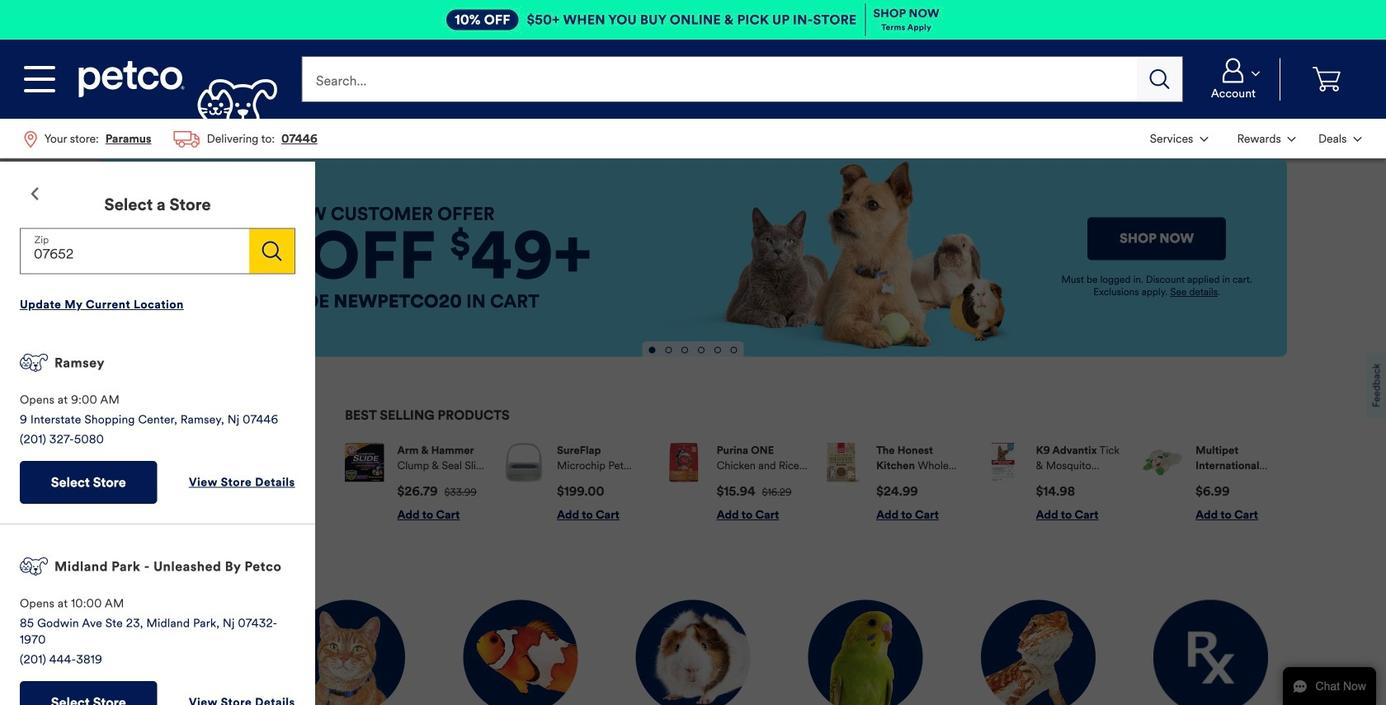 Task type: locate. For each thing, give the bounding box(es) containing it.
bird deals image
[[808, 600, 923, 706]]

close change store image
[[30, 187, 39, 201]]

list item
[[0, 119, 315, 706], [345, 443, 489, 523], [505, 443, 649, 523], [664, 443, 808, 523], [824, 443, 968, 523], [984, 443, 1128, 523], [1144, 443, 1287, 523]]

reptile deals image
[[981, 600, 1096, 706]]

list
[[0, 119, 329, 706], [1139, 119, 1373, 159], [345, 430, 1287, 536]]

None search field
[[20, 228, 249, 274]]

dog deals image
[[118, 600, 233, 706]]



Task type: describe. For each thing, give the bounding box(es) containing it.
search store image
[[262, 241, 282, 261]]

small pet deals image
[[636, 600, 751, 706]]

pet pharmacy image
[[1154, 600, 1268, 706]]

cat deals image
[[291, 600, 405, 706]]

Search search field
[[302, 56, 1137, 102]]

fish deals image
[[463, 600, 578, 706]]

search image
[[1150, 69, 1170, 89]]



Task type: vqa. For each thing, say whether or not it's contained in the screenshot.
$39.99 to the top
no



